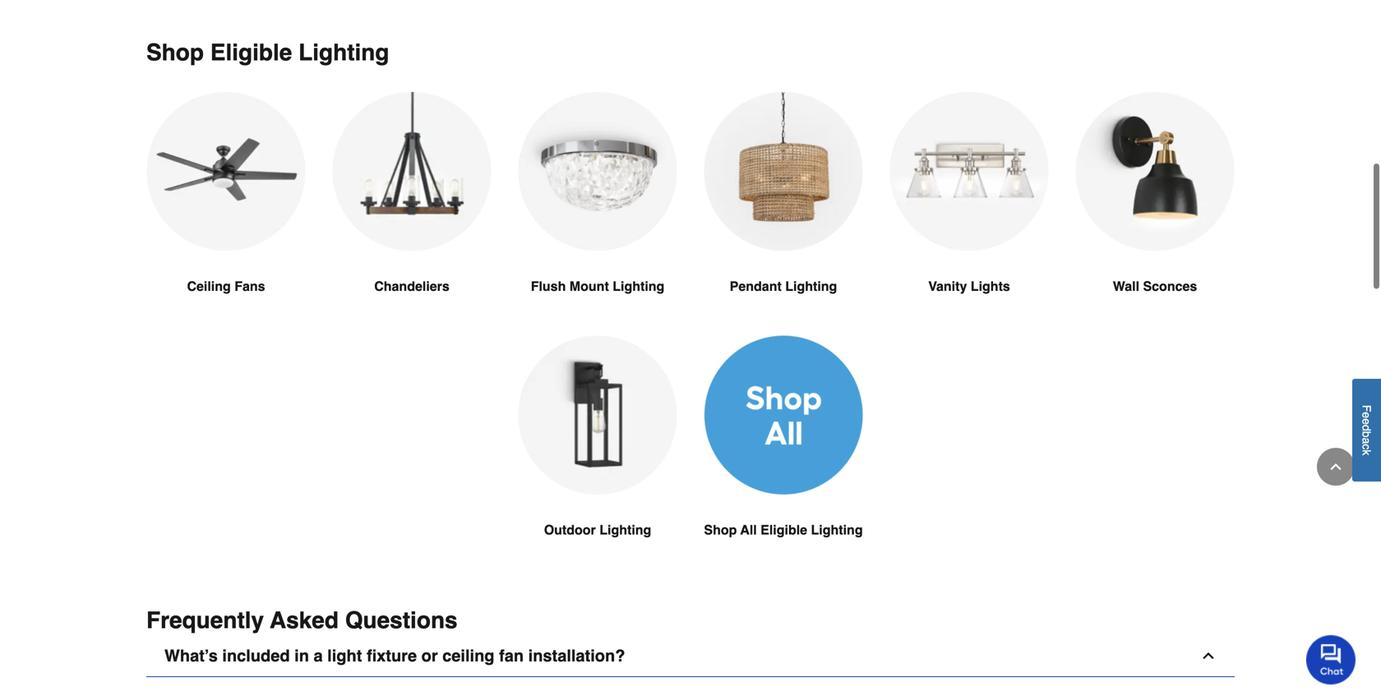 Task type: describe. For each thing, give the bounding box(es) containing it.
chandeliers link
[[332, 92, 492, 336]]

f e e d b a c k
[[1361, 405, 1374, 456]]

1 e from the top
[[1361, 412, 1374, 419]]

lights
[[971, 279, 1011, 294]]

shop all eligible lighting link
[[704, 336, 864, 580]]

sconces
[[1144, 279, 1198, 294]]

questions
[[345, 608, 458, 634]]

what's included in a light fixture or ceiling fan installation? button
[[146, 636, 1235, 678]]

a dark wood, glass and rubbed bronze chandelier. image
[[332, 92, 492, 251]]

or
[[422, 647, 438, 666]]

fan
[[499, 647, 524, 666]]

fixture
[[367, 647, 417, 666]]

asked
[[270, 608, 339, 634]]

a inside f e e d b a c k button
[[1361, 438, 1374, 444]]

pendant lighting link
[[704, 92, 864, 336]]

wall sconces
[[1113, 279, 1198, 294]]

chandeliers
[[374, 279, 450, 294]]

ceiling
[[187, 279, 231, 294]]

ceiling fans
[[187, 279, 265, 294]]

pendant
[[730, 279, 782, 294]]

chevron up image inside scroll to top element
[[1328, 459, 1345, 475]]

ceiling
[[443, 647, 495, 666]]

chevron up image inside what's included in a light fixture or ceiling fan installation? button
[[1201, 648, 1217, 665]]

a brown rattan pendant light. image
[[704, 92, 864, 251]]

vanity lights link
[[890, 92, 1049, 336]]

frequently
[[146, 608, 264, 634]]

shop all eligible lighting
[[704, 523, 863, 538]]

installation?
[[529, 647, 625, 666]]

fans
[[235, 279, 265, 294]]

light
[[327, 647, 362, 666]]

f
[[1361, 405, 1374, 412]]

wall
[[1113, 279, 1140, 294]]

outdoor lighting
[[544, 523, 652, 538]]

flush mount lighting link
[[518, 92, 678, 336]]

frequently asked questions
[[146, 608, 458, 634]]

chat invite button image
[[1307, 635, 1357, 685]]

shop for shop all eligible lighting
[[704, 523, 737, 538]]

flush
[[531, 279, 566, 294]]



Task type: locate. For each thing, give the bounding box(es) containing it.
b
[[1361, 432, 1374, 438]]

a crystal flush mount light with a silver base. image
[[518, 92, 678, 251]]

eligible
[[210, 40, 292, 66], [761, 523, 808, 538]]

all
[[741, 523, 757, 538]]

1 horizontal spatial eligible
[[761, 523, 808, 538]]

wall sconces link
[[1076, 92, 1235, 336]]

included
[[222, 647, 290, 666]]

shop for shop eligible lighting
[[146, 40, 204, 66]]

lighting
[[299, 40, 389, 66], [613, 279, 665, 294], [786, 279, 837, 294], [600, 523, 652, 538], [811, 523, 863, 538]]

f e e d b a c k button
[[1353, 379, 1382, 482]]

1 horizontal spatial a
[[1361, 438, 1374, 444]]

vanity
[[929, 279, 967, 294]]

chevron up image
[[1328, 459, 1345, 475], [1201, 648, 1217, 665]]

a inside what's included in a light fixture or ceiling fan installation? button
[[314, 647, 323, 666]]

d
[[1361, 425, 1374, 432]]

1 vertical spatial chevron up image
[[1201, 648, 1217, 665]]

in
[[295, 647, 309, 666]]

mount
[[570, 279, 609, 294]]

outdoor lighting link
[[518, 336, 678, 580]]

c
[[1361, 444, 1374, 450]]

ceiling fans link
[[146, 92, 306, 336]]

0 horizontal spatial shop
[[146, 40, 204, 66]]

a black metal outdoor wall sconce. image
[[518, 336, 678, 495]]

1 vertical spatial a
[[314, 647, 323, 666]]

shop eligible lighting
[[146, 40, 389, 66]]

k
[[1361, 450, 1374, 456]]

0 horizontal spatial a
[[314, 647, 323, 666]]

outdoor
[[544, 523, 596, 538]]

0 vertical spatial eligible
[[210, 40, 292, 66]]

a black and brass wall sconce. image
[[1076, 92, 1235, 251]]

a
[[1361, 438, 1374, 444], [314, 647, 323, 666]]

vanity lights
[[929, 279, 1011, 294]]

0 horizontal spatial eligible
[[210, 40, 292, 66]]

what's included in a light fixture or ceiling fan installation?
[[164, 647, 625, 666]]

0 vertical spatial shop
[[146, 40, 204, 66]]

1 horizontal spatial chevron up image
[[1328, 459, 1345, 475]]

pendant lighting
[[730, 279, 837, 294]]

1 vertical spatial shop
[[704, 523, 737, 538]]

what's
[[164, 647, 218, 666]]

a silver and glass vanity light. image
[[890, 92, 1049, 251]]

e up b
[[1361, 419, 1374, 425]]

0 vertical spatial a
[[1361, 438, 1374, 444]]

e up the 'd'
[[1361, 412, 1374, 419]]

1 vertical spatial eligible
[[761, 523, 808, 538]]

shop all. image
[[704, 336, 864, 495]]

shop
[[146, 40, 204, 66], [704, 523, 737, 538]]

a up the k
[[1361, 438, 1374, 444]]

1 horizontal spatial shop
[[704, 523, 737, 538]]

2 e from the top
[[1361, 419, 1374, 425]]

flush mount lighting
[[531, 279, 665, 294]]

scroll to top element
[[1318, 448, 1355, 486]]

e
[[1361, 412, 1374, 419], [1361, 419, 1374, 425]]

a right the in
[[314, 647, 323, 666]]

0 vertical spatial chevron up image
[[1328, 459, 1345, 475]]

a matte black 5-blade ceiling fan. image
[[146, 92, 306, 251]]

0 horizontal spatial chevron up image
[[1201, 648, 1217, 665]]



Task type: vqa. For each thing, say whether or not it's contained in the screenshot.
Sconces
yes



